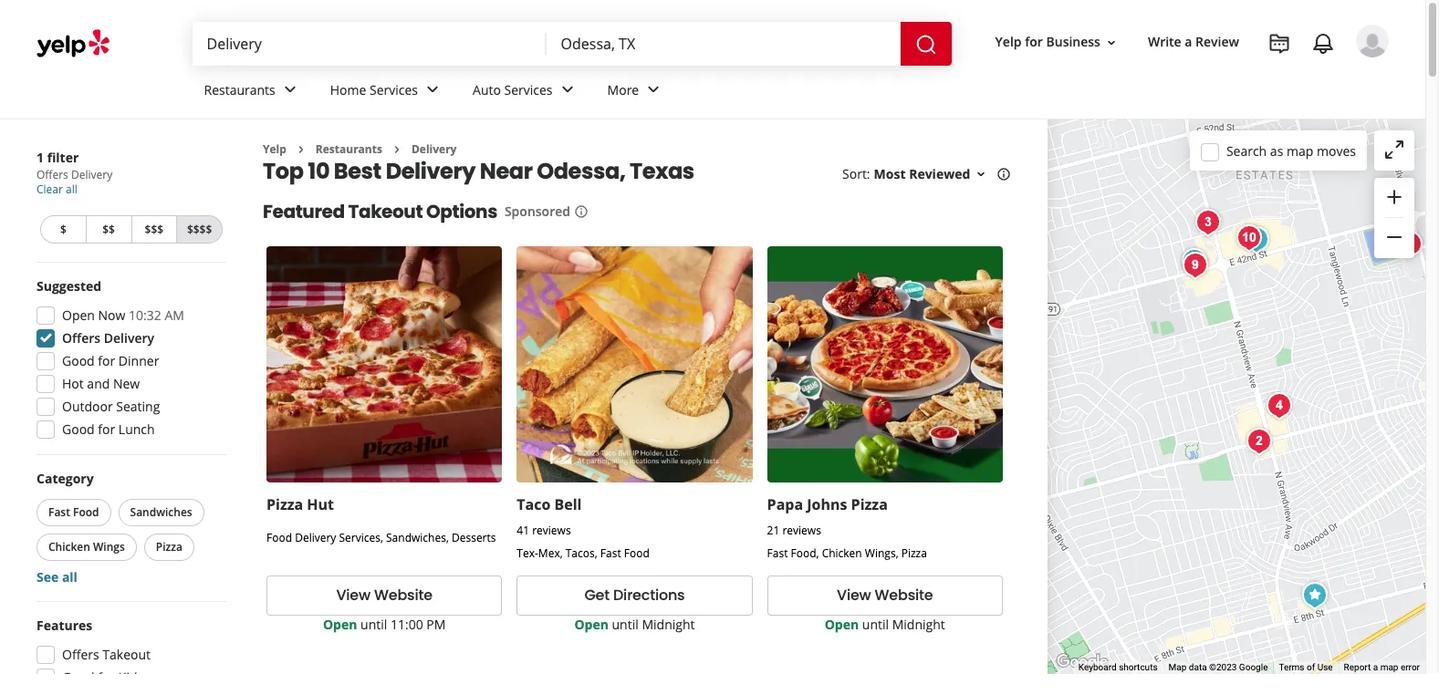 Task type: vqa. For each thing, say whether or not it's contained in the screenshot.
More link
yes



Task type: describe. For each thing, give the bounding box(es) containing it.
16 info v2 image for featured takeout options
[[574, 205, 589, 219]]

more link
[[593, 66, 680, 119]]

get directions link
[[517, 576, 753, 616]]

papa
[[767, 495, 804, 515]]

1 view from the left
[[336, 585, 371, 606]]

see all
[[37, 569, 78, 586]]

16 chevron down v2 image
[[1105, 35, 1119, 50]]

pizza left hut
[[267, 495, 303, 515]]

offers delivery
[[62, 330, 154, 347]]

24 chevron down v2 image for home services
[[422, 79, 444, 101]]

papa johns pizza link
[[767, 495, 888, 515]]

chicken inside papa johns pizza 21 reviews fast food, chicken wings, pizza
[[822, 546, 863, 561]]

search
[[1227, 142, 1267, 159]]

new
[[113, 375, 140, 393]]

keyboard shortcuts button
[[1079, 662, 1158, 675]]

fast inside fast food button
[[48, 505, 70, 520]]

offers takeout
[[62, 646, 151, 664]]

$
[[60, 222, 66, 237]]

$$$$
[[187, 222, 212, 237]]

pizza hut image
[[1298, 578, 1334, 614]]

fast inside papa johns pizza 21 reviews fast food, chicken wings, pizza
[[767, 546, 788, 561]]

sponsored
[[505, 203, 571, 220]]

featured
[[263, 199, 345, 225]]

16 chevron right v2 image for delivery
[[390, 142, 404, 157]]

reviews inside papa johns pizza 21 reviews fast food, chicken wings, pizza
[[783, 523, 822, 538]]

$$$ button
[[131, 215, 176, 244]]

write a review
[[1149, 33, 1240, 51]]

2 website from the left
[[875, 585, 934, 606]]

options
[[426, 199, 498, 225]]

mcalister's deli image
[[1178, 247, 1214, 284]]

as
[[1271, 142, 1284, 159]]

chicken wings button
[[37, 534, 137, 562]]

papa johns pizza image
[[1177, 244, 1214, 280]]

open until midnight for website
[[825, 616, 946, 633]]

fun noodle bar image
[[1262, 388, 1298, 425]]

map region
[[1023, 0, 1440, 675]]

yelp link
[[263, 142, 287, 157]]

open until 11:00 pm
[[323, 616, 446, 633]]

papa johns pizza 21 reviews fast food, chicken wings, pizza
[[767, 495, 928, 561]]

until for view website
[[863, 616, 889, 633]]

chicken wings
[[48, 540, 125, 555]]

dinner
[[119, 352, 159, 370]]

report a map error link
[[1345, 663, 1421, 673]]

google image
[[1053, 651, 1113, 675]]

now
[[98, 307, 126, 324]]

zoom out image
[[1384, 227, 1406, 249]]

category
[[37, 470, 94, 488]]

outdoor seating
[[62, 398, 160, 415]]

bell
[[555, 495, 582, 515]]

Find text field
[[207, 34, 532, 54]]

features
[[37, 617, 92, 635]]

services for home services
[[370, 81, 418, 98]]

wings,
[[865, 546, 899, 561]]

©2023
[[1210, 663, 1238, 673]]

error
[[1401, 663, 1421, 673]]

map data ©2023 google
[[1169, 663, 1269, 673]]

sort:
[[843, 166, 871, 183]]

top
[[263, 157, 304, 187]]

keyboard
[[1079, 663, 1117, 673]]

good for lunch
[[62, 421, 155, 438]]

projects image
[[1269, 33, 1291, 55]]

taco
[[517, 495, 551, 515]]

tex-
[[517, 546, 539, 561]]

hut
[[307, 495, 334, 515]]

good for good for dinner
[[62, 352, 95, 370]]

best
[[334, 157, 382, 187]]

1 vertical spatial restaurants link
[[316, 142, 382, 157]]

pizza right wings,
[[902, 546, 928, 561]]

see
[[37, 569, 59, 586]]

mi piaci image
[[1242, 424, 1278, 460]]

1 until from the left
[[361, 616, 387, 633]]

get
[[585, 585, 610, 606]]

business
[[1047, 33, 1101, 51]]

lunch
[[119, 421, 155, 438]]

offers inside 1 filter offers delivery clear all
[[37, 167, 68, 183]]

buffalo wild wings image
[[1191, 205, 1227, 241]]

24 chevron down v2 image for auto services
[[557, 79, 578, 101]]

user actions element
[[981, 23, 1415, 135]]

yelp for yelp for business
[[996, 33, 1022, 51]]

2 view website from the left
[[837, 585, 934, 606]]

sandwiches button
[[118, 499, 204, 527]]

none field 'near'
[[561, 34, 886, 54]]

zoom in image
[[1384, 186, 1406, 208]]

write a review link
[[1141, 26, 1247, 59]]

more
[[608, 81, 639, 98]]

tacos,
[[566, 546, 598, 561]]

yelp for 'yelp' link
[[263, 142, 287, 157]]

a for report
[[1374, 663, 1379, 673]]

am
[[165, 307, 184, 324]]

clear
[[37, 182, 63, 197]]

midnight for website
[[893, 616, 946, 633]]

directions
[[614, 585, 685, 606]]

delivery link
[[412, 142, 457, 157]]

10
[[308, 157, 330, 187]]

reviews inside taco bell 41 reviews tex-mex, tacos, fast food
[[532, 523, 571, 538]]

taco bell image
[[1239, 222, 1276, 258]]

review
[[1196, 33, 1240, 51]]

offers for offers takeout
[[62, 646, 99, 664]]

pizza inside pizza button
[[156, 540, 183, 555]]

terms
[[1280, 663, 1305, 673]]

sandwiches,
[[386, 530, 449, 546]]

group containing suggested
[[31, 278, 226, 445]]

seating
[[116, 398, 160, 415]]

auto services
[[473, 81, 553, 98]]

pizza hut
[[267, 495, 334, 515]]

suggested
[[37, 278, 102, 295]]

yelp for business
[[996, 33, 1101, 51]]

midnight for directions
[[642, 616, 695, 633]]

see all button
[[37, 569, 78, 586]]

1 horizontal spatial food
[[267, 530, 292, 546]]

pizza button
[[144, 534, 195, 562]]

1 website from the left
[[374, 585, 433, 606]]

taco bell 41 reviews tex-mex, tacos, fast food
[[517, 495, 650, 561]]

good for good for lunch
[[62, 421, 95, 438]]

texas
[[630, 157, 695, 187]]

41
[[517, 523, 530, 538]]

group containing category
[[33, 470, 226, 587]]

mex,
[[539, 546, 563, 561]]

1 horizontal spatial restaurants
[[316, 142, 382, 157]]



Task type: locate. For each thing, give the bounding box(es) containing it.
16 chevron right v2 image
[[294, 142, 308, 157], [390, 142, 404, 157]]

hot and new
[[62, 375, 140, 393]]

offers up "good for dinner"
[[62, 330, 101, 347]]

map
[[1287, 142, 1314, 159], [1381, 663, 1399, 673]]

view website up 'open until 11:00 pm'
[[336, 585, 433, 606]]

16 chevron right v2 image right 'yelp' link
[[294, 142, 308, 157]]

until down wings,
[[863, 616, 889, 633]]

1 reviews from the left
[[532, 523, 571, 538]]

None field
[[207, 34, 532, 54], [561, 34, 886, 54]]

2 horizontal spatial fast
[[767, 546, 788, 561]]

11:00
[[391, 616, 423, 633]]

of
[[1307, 663, 1316, 673]]

open until midnight down get directions
[[575, 616, 695, 633]]

1 horizontal spatial midnight
[[893, 616, 946, 633]]

midnight down wings,
[[893, 616, 946, 633]]

good down outdoor
[[62, 421, 95, 438]]

0 horizontal spatial food
[[73, 505, 99, 520]]

1 vertical spatial restaurants
[[316, 142, 382, 157]]

0 horizontal spatial 24 chevron down v2 image
[[422, 79, 444, 101]]

1 horizontal spatial 24 chevron down v2 image
[[557, 79, 578, 101]]

for down outdoor seating
[[98, 421, 115, 438]]

$$$$ button
[[176, 215, 223, 244]]

home services
[[330, 81, 418, 98]]

0 vertical spatial restaurants link
[[189, 66, 316, 119]]

taco bell link
[[517, 495, 582, 515]]

yelp left 10 on the top left
[[263, 142, 287, 157]]

search as map moves
[[1227, 142, 1357, 159]]

0 vertical spatial offers
[[37, 167, 68, 183]]

0 horizontal spatial 24 chevron down v2 image
[[279, 79, 301, 101]]

a inside write a review link
[[1185, 33, 1193, 51]]

services right home
[[370, 81, 418, 98]]

johns
[[807, 495, 848, 515]]

outdoor
[[62, 398, 113, 415]]

21
[[767, 523, 780, 538]]

desserts
[[452, 530, 496, 546]]

1 vertical spatial good
[[62, 421, 95, 438]]

1 horizontal spatial view
[[837, 585, 872, 606]]

auto services link
[[458, 66, 593, 119]]

restaurants inside business categories element
[[204, 81, 275, 98]]

restaurants down home
[[316, 142, 382, 157]]

1 16 chevron right v2 image from the left
[[294, 142, 308, 157]]

0 horizontal spatial view website link
[[267, 576, 502, 616]]

data
[[1190, 663, 1208, 673]]

16 info v2 image for top 10 best delivery near odessa, texas
[[997, 167, 1012, 182]]

1 vertical spatial all
[[62, 569, 78, 586]]

3 until from the left
[[863, 616, 889, 633]]

view up 'open until 11:00 pm'
[[336, 585, 371, 606]]

food up the get directions 'link'
[[624, 546, 650, 561]]

0 horizontal spatial until
[[361, 616, 387, 633]]

takeout for offers
[[103, 646, 151, 664]]

a
[[1185, 33, 1193, 51], [1374, 663, 1379, 673]]

fast inside taco bell 41 reviews tex-mex, tacos, fast food
[[601, 546, 621, 561]]

for down the "offers delivery"
[[98, 352, 115, 370]]

1 horizontal spatial map
[[1381, 663, 1399, 673]]

16 chevron right v2 image left the delivery link
[[390, 142, 404, 157]]

0 vertical spatial restaurants
[[204, 81, 275, 98]]

for for dinner
[[98, 352, 115, 370]]

fast food
[[48, 505, 99, 520]]

chicken right food,
[[822, 546, 863, 561]]

services,
[[339, 530, 383, 546]]

2 midnight from the left
[[893, 616, 946, 633]]

restaurants link
[[189, 66, 316, 119], [316, 142, 382, 157]]

shortcuts
[[1120, 663, 1158, 673]]

0 vertical spatial for
[[1026, 33, 1043, 51]]

2 view website link from the left
[[767, 576, 1003, 616]]

for left 'business' at the right top of page
[[1026, 33, 1043, 51]]

Near text field
[[561, 34, 886, 54]]

1 horizontal spatial 16 chevron right v2 image
[[390, 142, 404, 157]]

restaurants up 'yelp' link
[[204, 81, 275, 98]]

1 horizontal spatial website
[[875, 585, 934, 606]]

report
[[1345, 663, 1372, 673]]

24 chevron down v2 image right auto services
[[557, 79, 578, 101]]

yelp for business button
[[988, 26, 1127, 59]]

restaurants link up 'yelp' link
[[189, 66, 316, 119]]

hot
[[62, 375, 84, 393]]

1 filter offers delivery clear all
[[37, 149, 112, 197]]

terms of use link
[[1280, 663, 1334, 673]]

2 24 chevron down v2 image from the left
[[557, 79, 578, 101]]

notifications image
[[1313, 33, 1335, 55]]

1 good from the top
[[62, 352, 95, 370]]

1 vertical spatial takeout
[[103, 646, 151, 664]]

food down pizza hut link at the left bottom of page
[[267, 530, 292, 546]]

0 vertical spatial good
[[62, 352, 95, 370]]

0 horizontal spatial fast
[[48, 505, 70, 520]]

takeout
[[348, 199, 423, 225], [103, 646, 151, 664]]

yelp inside button
[[996, 33, 1022, 51]]

2 until from the left
[[612, 616, 639, 633]]

food inside button
[[73, 505, 99, 520]]

1 midnight from the left
[[642, 616, 695, 633]]

1 horizontal spatial view website
[[837, 585, 934, 606]]

0 horizontal spatial map
[[1287, 142, 1314, 159]]

1 vertical spatial 16 info v2 image
[[574, 205, 589, 219]]

24 chevron down v2 image inside auto services link
[[557, 79, 578, 101]]

search image
[[915, 33, 937, 55]]

filter
[[47, 149, 79, 166]]

open
[[62, 307, 95, 324], [323, 616, 357, 633], [575, 616, 609, 633], [825, 616, 859, 633]]

chicken
[[48, 540, 90, 555], [822, 546, 863, 561]]

2 view from the left
[[837, 585, 872, 606]]

0 horizontal spatial 16 info v2 image
[[574, 205, 589, 219]]

fast right tacos,
[[601, 546, 621, 561]]

0 horizontal spatial view website
[[336, 585, 433, 606]]

map
[[1169, 663, 1187, 673]]

1 horizontal spatial none field
[[561, 34, 886, 54]]

16 info v2 image
[[997, 167, 1012, 182], [574, 205, 589, 219]]

0 vertical spatial a
[[1185, 33, 1193, 51]]

$$$
[[145, 222, 164, 237]]

1 none field from the left
[[207, 34, 532, 54]]

a right report
[[1374, 663, 1379, 673]]

home services link
[[316, 66, 458, 119]]

1 horizontal spatial until
[[612, 616, 639, 633]]

food delivery services, sandwiches, desserts
[[267, 530, 496, 546]]

1 horizontal spatial open until midnight
[[825, 616, 946, 633]]

reviews up food,
[[783, 523, 822, 538]]

auto
[[473, 81, 501, 98]]

24 chevron down v2 image
[[422, 79, 444, 101], [557, 79, 578, 101]]

website up 11:00 on the left bottom of the page
[[374, 585, 433, 606]]

map left the error
[[1381, 663, 1399, 673]]

services right auto
[[504, 81, 553, 98]]

none field up business categories element
[[561, 34, 886, 54]]

view
[[336, 585, 371, 606], [837, 585, 872, 606]]

midnight down directions
[[642, 616, 695, 633]]

1 horizontal spatial 16 info v2 image
[[997, 167, 1012, 182]]

0 horizontal spatial website
[[374, 585, 433, 606]]

for for business
[[1026, 33, 1043, 51]]

1 horizontal spatial 24 chevron down v2 image
[[643, 79, 665, 101]]

24 chevron down v2 image for more
[[643, 79, 665, 101]]

0 horizontal spatial a
[[1185, 33, 1193, 51]]

chick fil a image
[[1232, 220, 1268, 257]]

services inside "link"
[[370, 81, 418, 98]]

offers for offers delivery
[[62, 330, 101, 347]]

for
[[1026, 33, 1043, 51], [98, 352, 115, 370], [98, 421, 115, 438]]

1 horizontal spatial yelp
[[996, 33, 1022, 51]]

open until midnight down wings,
[[825, 616, 946, 633]]

1 horizontal spatial takeout
[[348, 199, 423, 225]]

24 chevron down v2 image inside more 'link'
[[643, 79, 665, 101]]

reviews up mex,
[[532, 523, 571, 538]]

10:32
[[129, 307, 161, 324]]

home
[[330, 81, 367, 98]]

2 good from the top
[[62, 421, 95, 438]]

1 services from the left
[[370, 81, 418, 98]]

group containing features
[[31, 617, 226, 675]]

top 10 best delivery near odessa, texas
[[263, 157, 695, 187]]

1 horizontal spatial services
[[504, 81, 553, 98]]

a right write at the right top of the page
[[1185, 33, 1193, 51]]

1 24 chevron down v2 image from the left
[[279, 79, 301, 101]]

yelp left 'business' at the right top of page
[[996, 33, 1022, 51]]

2 24 chevron down v2 image from the left
[[643, 79, 665, 101]]

1 24 chevron down v2 image from the left
[[422, 79, 444, 101]]

a for write
[[1185, 33, 1193, 51]]

0 vertical spatial 16 info v2 image
[[997, 167, 1012, 182]]

2 open until midnight from the left
[[825, 616, 946, 633]]

teak & charlie's jersey girl pizza image
[[1393, 226, 1429, 263]]

business categories element
[[189, 66, 1390, 119]]

map for moves
[[1287, 142, 1314, 159]]

None search field
[[192, 22, 956, 66]]

0 horizontal spatial midnight
[[642, 616, 695, 633]]

all right clear
[[66, 182, 77, 197]]

food
[[73, 505, 99, 520], [267, 530, 292, 546], [624, 546, 650, 561]]

1 vertical spatial for
[[98, 352, 115, 370]]

view website link down wings,
[[767, 576, 1003, 616]]

1 horizontal spatial view website link
[[767, 576, 1003, 616]]

0 horizontal spatial view
[[336, 585, 371, 606]]

until for get directions
[[612, 616, 639, 633]]

open until midnight for directions
[[575, 616, 695, 633]]

0 horizontal spatial services
[[370, 81, 418, 98]]

1 view website link from the left
[[267, 576, 502, 616]]

0 vertical spatial map
[[1287, 142, 1314, 159]]

fast
[[48, 505, 70, 520], [601, 546, 621, 561], [767, 546, 788, 561]]

expand map image
[[1384, 139, 1406, 161]]

24 chevron down v2 image inside the home services "link"
[[422, 79, 444, 101]]

map for error
[[1381, 663, 1399, 673]]

clear all link
[[37, 182, 77, 197]]

fast food button
[[37, 499, 111, 527]]

group
[[1375, 178, 1415, 258], [31, 278, 226, 445], [33, 470, 226, 587], [31, 617, 226, 675]]

0 horizontal spatial none field
[[207, 34, 532, 54]]

sandwiches
[[130, 505, 192, 520]]

2 vertical spatial offers
[[62, 646, 99, 664]]

use
[[1318, 663, 1334, 673]]

0 vertical spatial takeout
[[348, 199, 423, 225]]

$$ button
[[86, 215, 131, 244]]

good up the hot
[[62, 352, 95, 370]]

none field the find
[[207, 34, 532, 54]]

2 horizontal spatial until
[[863, 616, 889, 633]]

brad k. image
[[1357, 25, 1390, 58]]

chicken up see all on the bottom left of the page
[[48, 540, 90, 555]]

fast down category
[[48, 505, 70, 520]]

all inside 1 filter offers delivery clear all
[[66, 182, 77, 197]]

featured takeout options
[[263, 199, 498, 225]]

services
[[370, 81, 418, 98], [504, 81, 553, 98]]

2 horizontal spatial food
[[624, 546, 650, 561]]

0 vertical spatial yelp
[[996, 33, 1022, 51]]

1 horizontal spatial fast
[[601, 546, 621, 561]]

2 reviews from the left
[[783, 523, 822, 538]]

1 vertical spatial map
[[1381, 663, 1399, 673]]

map right as
[[1287, 142, 1314, 159]]

services for auto services
[[504, 81, 553, 98]]

1 view website from the left
[[336, 585, 433, 606]]

1 open until midnight from the left
[[575, 616, 695, 633]]

view website
[[336, 585, 433, 606], [837, 585, 934, 606]]

restaurants
[[204, 81, 275, 98], [316, 142, 382, 157]]

moves
[[1317, 142, 1357, 159]]

chicken inside button
[[48, 540, 90, 555]]

pizza hut link
[[267, 495, 334, 515]]

1 horizontal spatial reviews
[[783, 523, 822, 538]]

0 horizontal spatial reviews
[[532, 523, 571, 538]]

none field up home services
[[207, 34, 532, 54]]

report a map error
[[1345, 663, 1421, 673]]

0 horizontal spatial 16 chevron right v2 image
[[294, 142, 308, 157]]

0 horizontal spatial restaurants
[[204, 81, 275, 98]]

delivery inside 1 filter offers delivery clear all
[[71, 167, 112, 183]]

for inside button
[[1026, 33, 1043, 51]]

24 chevron down v2 image right more
[[643, 79, 665, 101]]

website down wings,
[[875, 585, 934, 606]]

food up chicken wings
[[73, 505, 99, 520]]

all
[[66, 182, 77, 197], [62, 569, 78, 586]]

until left 11:00 on the left bottom of the page
[[361, 616, 387, 633]]

view down wings,
[[837, 585, 872, 606]]

0 horizontal spatial open until midnight
[[575, 616, 695, 633]]

fast down 21
[[767, 546, 788, 561]]

wings
[[93, 540, 125, 555]]

google
[[1240, 663, 1269, 673]]

24 chevron down v2 image for restaurants
[[279, 79, 301, 101]]

yelp
[[996, 33, 1022, 51], [263, 142, 287, 157]]

0 horizontal spatial yelp
[[263, 142, 287, 157]]

2 services from the left
[[504, 81, 553, 98]]

terms of use
[[1280, 663, 1334, 673]]

$$
[[103, 222, 115, 237]]

and
[[87, 375, 110, 393]]

for for lunch
[[98, 421, 115, 438]]

2 none field from the left
[[561, 34, 886, 54]]

24 chevron down v2 image
[[279, 79, 301, 101], [643, 79, 665, 101]]

2 16 chevron right v2 image from the left
[[390, 142, 404, 157]]

0 horizontal spatial takeout
[[103, 646, 151, 664]]

1 horizontal spatial chicken
[[822, 546, 863, 561]]

24 chevron down v2 image left home
[[279, 79, 301, 101]]

1 horizontal spatial a
[[1374, 663, 1379, 673]]

view website link down food delivery services, sandwiches, desserts at the left of the page
[[267, 576, 502, 616]]

$ button
[[40, 215, 86, 244]]

pm
[[427, 616, 446, 633]]

1 vertical spatial yelp
[[263, 142, 287, 157]]

1 vertical spatial a
[[1374, 663, 1379, 673]]

2 vertical spatial for
[[98, 421, 115, 438]]

open now 10:32 am
[[62, 307, 184, 324]]

view website down wings,
[[837, 585, 934, 606]]

offers down features
[[62, 646, 99, 664]]

1
[[37, 149, 44, 166]]

pizza down sandwiches "button"
[[156, 540, 183, 555]]

pizza right johns
[[851, 495, 888, 515]]

until down get directions
[[612, 616, 639, 633]]

takeout for featured
[[348, 199, 423, 225]]

all right see
[[62, 569, 78, 586]]

24 chevron down v2 image left auto
[[422, 79, 444, 101]]

0 vertical spatial all
[[66, 182, 77, 197]]

until
[[361, 616, 387, 633], [612, 616, 639, 633], [863, 616, 889, 633]]

1 vertical spatial offers
[[62, 330, 101, 347]]

offers down filter
[[37, 167, 68, 183]]

restaurants link down home
[[316, 142, 382, 157]]

odessa,
[[537, 157, 626, 187]]

food inside taco bell 41 reviews tex-mex, tacos, fast food
[[624, 546, 650, 561]]

16 chevron right v2 image for restaurants
[[294, 142, 308, 157]]

0 horizontal spatial chicken
[[48, 540, 90, 555]]

keyboard shortcuts
[[1079, 663, 1158, 673]]

pizza
[[267, 495, 303, 515], [851, 495, 888, 515], [156, 540, 183, 555], [902, 546, 928, 561]]



